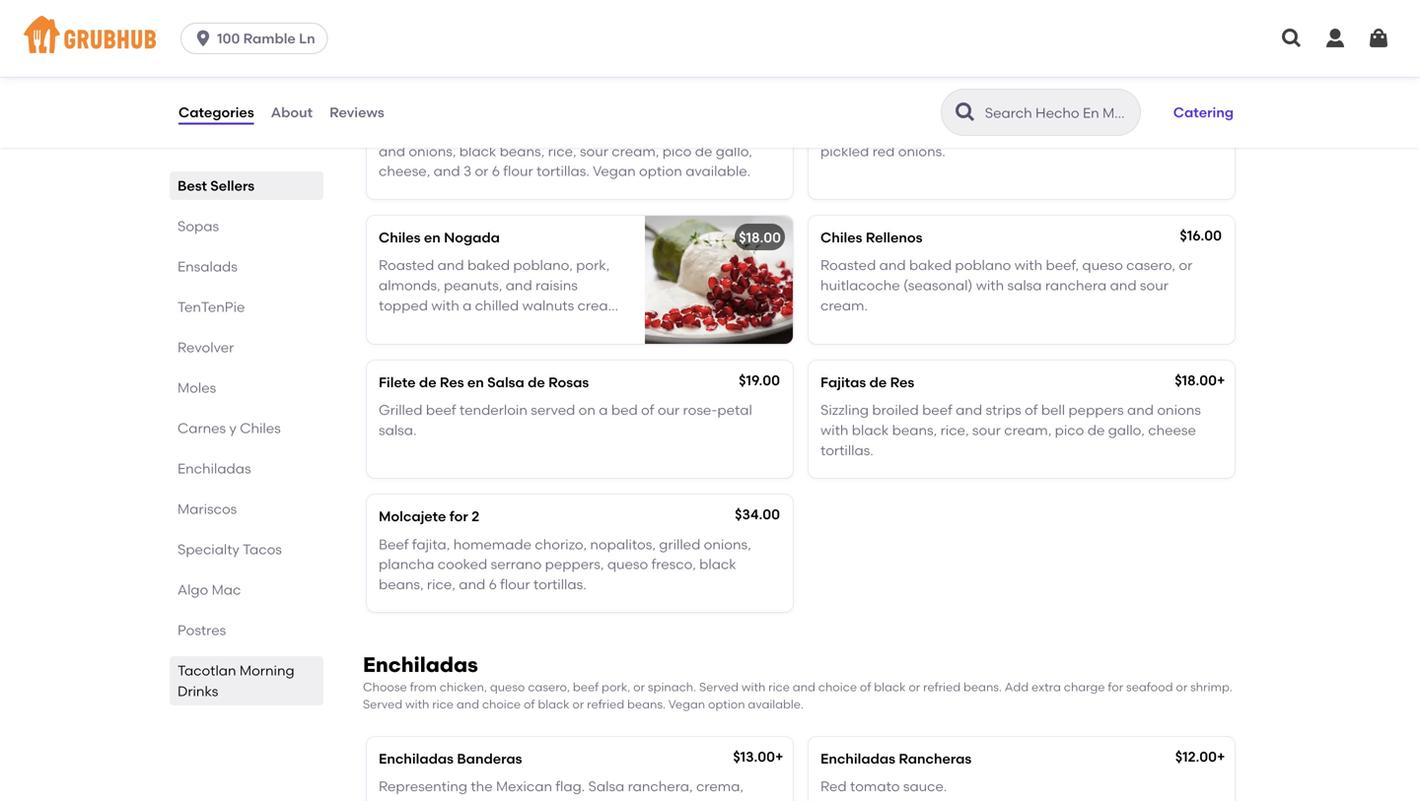 Task type: vqa. For each thing, say whether or not it's contained in the screenshot.
the topmost Sour
yes



Task type: locate. For each thing, give the bounding box(es) containing it.
served down choose
[[363, 698, 403, 712]]

sizzling for with
[[821, 402, 869, 419]]

broiled inside sizzling broiled chicken breast and strips of bell peppers and onions, black beans, rice, sour cream, pico de gallo, cheese, and 3 or 6 flour tortillas. vegan option available.
[[430, 123, 477, 140]]

beans, down fajitas de res
[[892, 422, 937, 439]]

0 horizontal spatial baked
[[467, 257, 510, 274]]

1 horizontal spatial onions,
[[704, 536, 751, 553]]

or down $16.00
[[1179, 257, 1193, 274]]

1 vertical spatial fajitas
[[821, 374, 866, 391]]

sour for bell
[[580, 143, 608, 160]]

beans, inside sizzling broiled chicken breast and strips of bell peppers and onions, black beans, rice, sour cream, pico de gallo, cheese, and 3 or 6 flour tortillas. vegan option available.
[[500, 143, 545, 160]]

option inside sizzling broiled chicken breast and strips of bell peppers and onions, black beans, rice, sour cream, pico de gallo, cheese, and 3 or 6 flour tortillas. vegan option available.
[[639, 163, 682, 180]]

onions, inside beef fajita, homemade chorizo, nopalitos, grilled onions, plancha cooked serrano peppers, queso fresco, black beans, rice, and 6 flour tortillas.
[[704, 536, 751, 553]]

0 vertical spatial a
[[463, 297, 472, 314]]

flour down chicken
[[503, 163, 533, 180]]

a down peanuts,
[[463, 297, 472, 314]]

seafood
[[1126, 681, 1173, 695]]

broiled down fajitas de res
[[872, 402, 919, 419]]

2 vertical spatial beans,
[[379, 576, 424, 593]]

sizzling inside sizzling broiled beef and strips of bell peppers and onions with black beans, rice, sour cream, pico de gallo, cheese tortillas.
[[821, 402, 869, 419]]

enchiladas inside enchiladas choose from chicken, queso casero, beef pork, or spinach. served with rice and choice of black or refried beans. add extra charge for seafood or shrimp. served with rice and choice of black or refried beans. vegan option available.
[[363, 653, 478, 678]]

gallo, inside sizzling broiled chicken breast and strips of bell peppers and onions, black beans, rice, sour cream, pico de gallo, cheese, and 3 or 6 flour tortillas. vegan option available.
[[716, 143, 752, 160]]

0 horizontal spatial svg image
[[1280, 27, 1304, 50]]

beef inside grilled beef tenderloin served on a bed of our rose-petal salsa.
[[426, 402, 456, 419]]

salsa. down topped at the left of page
[[379, 317, 417, 334]]

tortillas. inside beef fajita, homemade chorizo, nopalitos, grilled onions, plancha cooked serrano peppers, queso fresco, black beans, rice, and 6 flour tortillas.
[[534, 576, 587, 593]]

main navigation navigation
[[0, 0, 1420, 77]]

1 vertical spatial cream,
[[1004, 422, 1052, 439]]

1 horizontal spatial pico
[[1055, 422, 1084, 439]]

0 horizontal spatial rice
[[432, 698, 454, 712]]

1 horizontal spatial svg image
[[1324, 27, 1347, 50]]

beans, down chicken
[[500, 143, 545, 160]]

2 horizontal spatial chiles
[[821, 229, 863, 246]]

0 horizontal spatial svg image
[[193, 29, 213, 48]]

bell inside sizzling broiled beef and strips of bell peppers and onions with black beans, rice, sour cream, pico de gallo, cheese tortillas.
[[1041, 402, 1065, 419]]

gallo, for peppers
[[716, 143, 752, 160]]

baked
[[1024, 123, 1066, 140], [467, 257, 510, 274], [909, 257, 952, 274]]

0 horizontal spatial peppers
[[695, 123, 750, 140]]

a inside roasted and baked poblano, pork, almonds, peanuts, and raisins topped with a chilled walnuts cream salsa.
[[463, 297, 472, 314]]

rice,
[[548, 143, 577, 160], [941, 422, 969, 439], [427, 576, 456, 593]]

and inside representing the mexican flag. salsa ranchera, crema, and salsa verde.
[[379, 799, 405, 802]]

served right spinach.
[[699, 681, 739, 695]]

1 vertical spatial sizzling
[[821, 402, 869, 419]]

baked inside roasted and baked poblano, pork, almonds, peanuts, and raisins topped with a chilled walnuts cream salsa.
[[467, 257, 510, 274]]

0 horizontal spatial strips
[[612, 123, 648, 140]]

svg image
[[1367, 27, 1391, 50], [193, 29, 213, 48]]

roasted up huitlacoche
[[821, 257, 876, 274]]

ramble
[[243, 30, 296, 47]]

1 vertical spatial rice,
[[941, 422, 969, 439]]

roasted inside roasted and baked poblano, pork, almonds, peanuts, and raisins topped with a chilled walnuts cream salsa.
[[379, 257, 434, 274]]

0 horizontal spatial sizzling
[[379, 123, 427, 140]]

flour inside beef fajita, homemade chorizo, nopalitos, grilled onions, plancha cooked serrano peppers, queso fresco, black beans, rice, and 6 flour tortillas.
[[500, 576, 530, 593]]

$34.00
[[735, 506, 780, 523]]

chiles up huitlacoche
[[821, 229, 863, 246]]

bell
[[668, 123, 692, 140], [1041, 402, 1065, 419]]

specialty
[[178, 542, 240, 558]]

molcajete for 2
[[379, 508, 479, 525]]

baked for roasted and baked poblano with beef, queso casero, or huitlacoche (seasonal) with salsa ranchera and sour cream.
[[909, 257, 952, 274]]

with down fajitas de res
[[821, 422, 849, 439]]

or up enchiladas rancheras
[[909, 681, 921, 695]]

cream, inside sizzling broiled beef and strips of bell peppers and onions with black beans, rice, sour cream, pico de gallo, cheese tortillas.
[[1004, 422, 1052, 439]]

queso right chicken,
[[490, 681, 525, 695]]

$13.00
[[733, 749, 775, 766]]

or right 3
[[475, 163, 489, 180]]

0 vertical spatial pico
[[663, 143, 692, 160]]

strips
[[612, 123, 648, 140], [986, 402, 1022, 419]]

en up tenderloin
[[467, 374, 484, 391]]

0 horizontal spatial salsa
[[487, 374, 524, 391]]

best sellers
[[178, 178, 255, 194]]

casero, right chicken,
[[528, 681, 570, 695]]

baked up (seasonal)
[[909, 257, 952, 274]]

option inside enchiladas choose from chicken, queso casero, beef pork, or spinach. served with rice and choice of black or refried beans. add extra charge for seafood or shrimp. served with rice and choice of black or refried beans. vegan option available.
[[708, 698, 745, 712]]

salsa down representing
[[409, 799, 443, 802]]

fajitas for fajitas de pollo
[[379, 95, 424, 112]]

2 horizontal spatial baked
[[1024, 123, 1066, 140]]

baked down search hecho en mexico search box
[[1024, 123, 1066, 140]]

salsa inside representing the mexican flag. salsa ranchera, crema, and salsa verde.
[[588, 779, 625, 796]]

pico inside sizzling broiled beef and strips of bell peppers and onions with black beans, rice, sour cream, pico de gallo, cheese tortillas.
[[1055, 422, 1084, 439]]

0 vertical spatial sour
[[580, 143, 608, 160]]

1 horizontal spatial salsa
[[1008, 277, 1042, 294]]

0 vertical spatial en
[[424, 229, 441, 246]]

refried up rancheras
[[923, 681, 961, 695]]

1 vertical spatial salsa
[[409, 799, 443, 802]]

flour down serrano
[[500, 576, 530, 593]]

chorizo,
[[535, 536, 587, 553]]

peanuts,
[[444, 277, 502, 294]]

broiled
[[430, 123, 477, 140], [872, 402, 919, 419]]

sizzling down fajitas de pollo
[[379, 123, 427, 140]]

0 vertical spatial strips
[[612, 123, 648, 140]]

topped
[[379, 297, 428, 314]]

salsa
[[1008, 277, 1042, 294], [409, 799, 443, 802]]

1 vertical spatial 6
[[489, 576, 497, 593]]

rice, for breast
[[548, 143, 577, 160]]

salsa right flag.
[[588, 779, 625, 796]]

catering
[[1174, 104, 1234, 121]]

with up $13.00
[[742, 681, 766, 695]]

0 horizontal spatial res
[[440, 374, 464, 391]]

1 horizontal spatial broiled
[[872, 402, 919, 419]]

0 vertical spatial broiled
[[430, 123, 477, 140]]

rice up $13.00 +
[[769, 681, 790, 695]]

6 inside beef fajita, homemade chorizo, nopalitos, grilled onions, plancha cooked serrano peppers, queso fresco, black beans, rice, and 6 flour tortillas.
[[489, 576, 497, 593]]

0 horizontal spatial vegan
[[593, 163, 636, 180]]

ranchera
[[1045, 277, 1107, 294]]

2
[[472, 508, 479, 525]]

for left 2
[[450, 508, 468, 525]]

cream, inside sizzling broiled chicken breast and strips of bell peppers and onions, black beans, rice, sour cream, pico de gallo, cheese, and 3 or 6 flour tortillas. vegan option available.
[[612, 143, 659, 160]]

de
[[428, 95, 445, 112], [695, 143, 713, 160], [419, 374, 437, 391], [528, 374, 545, 391], [870, 374, 887, 391], [1088, 422, 1105, 439]]

a inside grilled beef tenderloin served on a bed of our rose-petal salsa.
[[599, 402, 608, 419]]

rice, inside sizzling broiled beef and strips of bell peppers and onions with black beans, rice, sour cream, pico de gallo, cheese tortillas.
[[941, 422, 969, 439]]

tortillas. down "peppers,"
[[534, 576, 587, 593]]

casero,
[[1127, 257, 1176, 274], [528, 681, 570, 695]]

1 vertical spatial choice
[[482, 698, 521, 712]]

1 horizontal spatial casero,
[[1127, 257, 1176, 274]]

0 vertical spatial served
[[699, 681, 739, 695]]

0 vertical spatial cream,
[[612, 143, 659, 160]]

0 horizontal spatial pico
[[663, 143, 692, 160]]

0 horizontal spatial beans,
[[379, 576, 424, 593]]

broiled inside sizzling broiled beef and strips of bell peppers and onions with black beans, rice, sour cream, pico de gallo, cheese tortillas.
[[872, 402, 919, 419]]

0 horizontal spatial roasted
[[379, 257, 434, 274]]

ranchera,
[[628, 779, 693, 796]]

sour inside sizzling broiled chicken breast and strips of bell peppers and onions, black beans, rice, sour cream, pico de gallo, cheese, and 3 or 6 flour tortillas. vegan option available.
[[580, 143, 608, 160]]

beef inside enchiladas choose from chicken, queso casero, beef pork, or spinach. served with rice and choice of black or refried beans. add extra charge for seafood or shrimp. served with rice and choice of black or refried beans. vegan option available.
[[573, 681, 599, 695]]

gallo, inside sizzling broiled beef and strips of bell peppers and onions with black beans, rice, sour cream, pico de gallo, cheese tortillas.
[[1108, 422, 1145, 439]]

baked up peanuts,
[[467, 257, 510, 274]]

baked inside achiote-marinated roast pork baked in banana leaves and pickled red onions.
[[1024, 123, 1066, 140]]

$12.00
[[1175, 749, 1217, 766]]

0 vertical spatial salsa.
[[379, 317, 417, 334]]

2 salsa. from the top
[[379, 422, 417, 439]]

refried up representing the mexican flag. salsa ranchera, crema, and salsa verde.
[[587, 698, 624, 712]]

1 vertical spatial bell
[[1041, 402, 1065, 419]]

onions, up cheese,
[[409, 143, 456, 160]]

the
[[471, 779, 493, 796]]

achiote-
[[821, 123, 878, 140]]

salsa. down grilled
[[379, 422, 417, 439]]

queso inside beef fajita, homemade chorizo, nopalitos, grilled onions, plancha cooked serrano peppers, queso fresco, black beans, rice, and 6 flour tortillas.
[[607, 556, 648, 573]]

1 vertical spatial flour
[[500, 576, 530, 593]]

beans. left add
[[964, 681, 1002, 695]]

1 horizontal spatial queso
[[607, 556, 648, 573]]

1 horizontal spatial baked
[[909, 257, 952, 274]]

salsa down poblano
[[1008, 277, 1042, 294]]

poblano,
[[513, 257, 573, 274]]

available. inside enchiladas choose from chicken, queso casero, beef pork, or spinach. served with rice and choice of black or refried beans. add extra charge for seafood or shrimp. served with rice and choice of black or refried beans. vegan option available.
[[748, 698, 804, 712]]

beans, inside beef fajita, homemade chorizo, nopalitos, grilled onions, plancha cooked serrano peppers, queso fresco, black beans, rice, and 6 flour tortillas.
[[379, 576, 424, 593]]

0 vertical spatial rice
[[769, 681, 790, 695]]

beans.
[[964, 681, 1002, 695], [627, 698, 666, 712]]

sizzling down fajitas de res
[[821, 402, 869, 419]]

tortillas. inside sizzling broiled beef and strips of bell peppers and onions with black beans, rice, sour cream, pico de gallo, cheese tortillas.
[[821, 442, 874, 459]]

fajitas left pollo
[[379, 95, 424, 112]]

black down fajitas de res
[[852, 422, 889, 439]]

1 vertical spatial vegan
[[668, 698, 705, 712]]

roasted for en
[[379, 257, 434, 274]]

3
[[464, 163, 472, 180]]

enchiladas choose from chicken, queso casero, beef pork, or spinach. served with rice and choice of black or refried beans. add extra charge for seafood or shrimp. served with rice and choice of black or refried beans. vegan option available.
[[363, 653, 1233, 712]]

0 vertical spatial queso
[[1082, 257, 1123, 274]]

0 vertical spatial 6
[[492, 163, 500, 180]]

or
[[475, 163, 489, 180], [1179, 257, 1193, 274], [633, 681, 645, 695], [909, 681, 921, 695], [1176, 681, 1188, 695], [572, 698, 584, 712]]

sour inside sizzling broiled beef and strips of bell peppers and onions with black beans, rice, sour cream, pico de gallo, cheese tortillas.
[[972, 422, 1001, 439]]

svg image
[[1280, 27, 1304, 50], [1324, 27, 1347, 50]]

0 vertical spatial rice,
[[548, 143, 577, 160]]

chiles for chiles en nogada
[[379, 229, 421, 246]]

baked inside "roasted and baked poblano with beef, queso casero, or huitlacoche (seasonal) with salsa ranchera and sour cream."
[[909, 257, 952, 274]]

2 vertical spatial rice,
[[427, 576, 456, 593]]

fajitas down cream.
[[821, 374, 866, 391]]

1 horizontal spatial salsa
[[588, 779, 625, 796]]

cream.
[[821, 297, 868, 314]]

1 vertical spatial queso
[[607, 556, 648, 573]]

petal
[[717, 402, 752, 419]]

red tomato sauce.
[[821, 779, 947, 796]]

tortillas. down fajitas de res
[[821, 442, 874, 459]]

black inside sizzling broiled chicken breast and strips of bell peppers and onions, black beans, rice, sour cream, pico de gallo, cheese, and 3 or 6 flour tortillas. vegan option available.
[[459, 143, 496, 160]]

fajitas
[[379, 95, 424, 112], [821, 374, 866, 391]]

served
[[699, 681, 739, 695], [363, 698, 403, 712]]

1 horizontal spatial chiles
[[379, 229, 421, 246]]

chiles en nogada image
[[645, 216, 793, 344]]

choice down chicken,
[[482, 698, 521, 712]]

1 vertical spatial $18.00
[[739, 229, 781, 246]]

rice down from
[[432, 698, 454, 712]]

available. inside sizzling broiled chicken breast and strips of bell peppers and onions, black beans, rice, sour cream, pico de gallo, cheese, and 3 or 6 flour tortillas. vegan option available.
[[686, 163, 751, 180]]

pork, inside roasted and baked poblano, pork, almonds, peanuts, and raisins topped with a chilled walnuts cream salsa.
[[576, 257, 610, 274]]

1 vertical spatial gallo,
[[1108, 422, 1145, 439]]

1 res from the left
[[440, 374, 464, 391]]

queso down nopalitos,
[[607, 556, 648, 573]]

chiles up almonds, at the top left of page
[[379, 229, 421, 246]]

rice, inside sizzling broiled chicken breast and strips of bell peppers and onions, black beans, rice, sour cream, pico de gallo, cheese, and 3 or 6 flour tortillas. vegan option available.
[[548, 143, 577, 160]]

salsa up tenderloin
[[487, 374, 524, 391]]

a right on
[[599, 402, 608, 419]]

0 vertical spatial available.
[[686, 163, 751, 180]]

1 vertical spatial served
[[363, 698, 403, 712]]

$18.00
[[1180, 93, 1222, 110], [739, 229, 781, 246], [1175, 372, 1217, 389]]

black
[[459, 143, 496, 160], [852, 422, 889, 439], [699, 556, 737, 573], [874, 681, 906, 695], [538, 698, 570, 712]]

chiles right y
[[240, 420, 281, 437]]

about button
[[270, 77, 314, 148]]

tomato
[[850, 779, 900, 796]]

sizzling inside sizzling broiled chicken breast and strips of bell peppers and onions, black beans, rice, sour cream, pico de gallo, cheese, and 3 or 6 flour tortillas. vegan option available.
[[379, 123, 427, 140]]

of inside sizzling broiled chicken breast and strips of bell peppers and onions, black beans, rice, sour cream, pico de gallo, cheese, and 3 or 6 flour tortillas. vegan option available.
[[651, 123, 664, 140]]

1 roasted from the left
[[379, 257, 434, 274]]

beans, down plancha
[[379, 576, 424, 593]]

salsa. inside grilled beef tenderloin served on a bed of our rose-petal salsa.
[[379, 422, 417, 439]]

1 horizontal spatial roasted
[[821, 257, 876, 274]]

2 horizontal spatial rice,
[[941, 422, 969, 439]]

fajitas de res
[[821, 374, 915, 391]]

beans, inside sizzling broiled beef and strips of bell peppers and onions with black beans, rice, sour cream, pico de gallo, cheese tortillas.
[[892, 422, 937, 439]]

queso inside enchiladas choose from chicken, queso casero, beef pork, or spinach. served with rice and choice of black or refried beans. add extra charge for seafood or shrimp. served with rice and choice of black or refried beans. vegan option available.
[[490, 681, 525, 695]]

tortillas. down breast
[[537, 163, 590, 180]]

extra
[[1032, 681, 1061, 695]]

strips inside sizzling broiled beef and strips of bell peppers and onions with black beans, rice, sour cream, pico de gallo, cheese tortillas.
[[986, 402, 1022, 419]]

salsa
[[487, 374, 524, 391], [588, 779, 625, 796]]

beans, for chicken
[[500, 143, 545, 160]]

onions,
[[409, 143, 456, 160], [704, 536, 751, 553]]

0 horizontal spatial chiles
[[240, 420, 281, 437]]

with
[[1015, 257, 1043, 274], [976, 277, 1004, 294], [431, 297, 459, 314], [821, 422, 849, 439], [742, 681, 766, 695], [405, 698, 429, 712]]

1 vertical spatial casero,
[[528, 681, 570, 695]]

casero, inside "roasted and baked poblano with beef, queso casero, or huitlacoche (seasonal) with salsa ranchera and sour cream."
[[1127, 257, 1176, 274]]

1 vertical spatial salsa.
[[379, 422, 417, 439]]

pico for bell
[[663, 143, 692, 160]]

0 horizontal spatial rice,
[[427, 576, 456, 593]]

0 horizontal spatial cream,
[[612, 143, 659, 160]]

0 horizontal spatial fajitas
[[379, 95, 424, 112]]

casero, right the 'beef,'
[[1127, 257, 1176, 274]]

of
[[651, 123, 664, 140], [641, 402, 654, 419], [1025, 402, 1038, 419], [860, 681, 871, 695], [524, 698, 535, 712]]

roasted inside "roasted and baked poblano with beef, queso casero, or huitlacoche (seasonal) with salsa ranchera and sour cream."
[[821, 257, 876, 274]]

best
[[178, 178, 207, 194]]

2 horizontal spatial beans,
[[892, 422, 937, 439]]

or left shrimp.
[[1176, 681, 1188, 695]]

0 horizontal spatial sour
[[580, 143, 608, 160]]

0 vertical spatial option
[[639, 163, 682, 180]]

black down grilled
[[699, 556, 737, 573]]

pork, left spinach.
[[602, 681, 631, 695]]

pork, up the 'cream'
[[576, 257, 610, 274]]

nogada
[[444, 229, 500, 246]]

1 vertical spatial tortillas.
[[821, 442, 874, 459]]

1 vertical spatial pork,
[[602, 681, 631, 695]]

en left nogada
[[424, 229, 441, 246]]

for right charge
[[1108, 681, 1124, 695]]

2 res from the left
[[890, 374, 915, 391]]

0 vertical spatial bell
[[668, 123, 692, 140]]

verde.
[[446, 799, 487, 802]]

$19.00
[[739, 372, 780, 389]]

2 roasted from the left
[[821, 257, 876, 274]]

red
[[873, 143, 895, 160]]

1 svg image from the left
[[1280, 27, 1304, 50]]

0 vertical spatial beans,
[[500, 143, 545, 160]]

peppers
[[695, 123, 750, 140], [1069, 402, 1124, 419]]

strips inside sizzling broiled chicken breast and strips of bell peppers and onions, black beans, rice, sour cream, pico de gallo, cheese, and 3 or 6 flour tortillas. vegan option available.
[[612, 123, 648, 140]]

enchiladas up "tomato"
[[821, 751, 896, 768]]

enchiladas up from
[[363, 653, 478, 678]]

1 vertical spatial for
[[1108, 681, 1124, 695]]

2 horizontal spatial beef
[[922, 402, 953, 419]]

peppers down main navigation navigation
[[695, 123, 750, 140]]

choice up enchiladas rancheras
[[818, 681, 857, 695]]

moles
[[178, 380, 216, 397]]

molcajete
[[379, 508, 446, 525]]

chiles en nogada
[[379, 229, 500, 246]]

vegan
[[593, 163, 636, 180], [668, 698, 705, 712]]

pico for peppers
[[1055, 422, 1084, 439]]

enchiladas up mariscos
[[178, 461, 251, 477]]

pico inside sizzling broiled chicken breast and strips of bell peppers and onions, black beans, rice, sour cream, pico de gallo, cheese, and 3 or 6 flour tortillas. vegan option available.
[[663, 143, 692, 160]]

6 down serrano
[[489, 576, 497, 593]]

tacotlan morning drinks
[[178, 663, 295, 700]]

1 horizontal spatial rice,
[[548, 143, 577, 160]]

0 horizontal spatial queso
[[490, 681, 525, 695]]

0 vertical spatial choice
[[818, 681, 857, 695]]

1 horizontal spatial beans.
[[964, 681, 1002, 695]]

gallo,
[[716, 143, 752, 160], [1108, 422, 1145, 439]]

broiled for pollo
[[430, 123, 477, 140]]

broiled down pollo
[[430, 123, 477, 140]]

algo mac
[[178, 582, 241, 599]]

1 horizontal spatial strips
[[986, 402, 1022, 419]]

1 salsa. from the top
[[379, 317, 417, 334]]

0 vertical spatial tortillas.
[[537, 163, 590, 180]]

1 horizontal spatial bell
[[1041, 402, 1065, 419]]

peppers inside sizzling broiled chicken breast and strips of bell peppers and onions, black beans, rice, sour cream, pico de gallo, cheese, and 3 or 6 flour tortillas. vegan option available.
[[695, 123, 750, 140]]

0 horizontal spatial choice
[[482, 698, 521, 712]]

0 vertical spatial pork,
[[576, 257, 610, 274]]

6 right 3
[[492, 163, 500, 180]]

with down peanuts,
[[431, 297, 459, 314]]

beef
[[426, 402, 456, 419], [922, 402, 953, 419], [573, 681, 599, 695]]

roasted
[[379, 257, 434, 274], [821, 257, 876, 274]]

black up 3
[[459, 143, 496, 160]]

0 vertical spatial gallo,
[[716, 143, 752, 160]]

1 horizontal spatial res
[[890, 374, 915, 391]]

$13.00 +
[[733, 749, 784, 766]]

0 horizontal spatial gallo,
[[716, 143, 752, 160]]

1 vertical spatial broiled
[[872, 402, 919, 419]]

enchiladas
[[178, 461, 251, 477], [363, 653, 478, 678], [379, 751, 454, 768], [821, 751, 896, 768]]

roasted up almonds, at the top left of page
[[379, 257, 434, 274]]

enchiladas up representing
[[379, 751, 454, 768]]

queso up ranchera
[[1082, 257, 1123, 274]]

1 horizontal spatial sizzling
[[821, 402, 869, 419]]

onions, down the $34.00
[[704, 536, 751, 553]]

peppers left onions
[[1069, 402, 1124, 419]]

de inside sizzling broiled chicken breast and strips of bell peppers and onions, black beans, rice, sour cream, pico de gallo, cheese, and 3 or 6 flour tortillas. vegan option available.
[[695, 143, 713, 160]]

2 vertical spatial queso
[[490, 681, 525, 695]]

salsa inside representing the mexican flag. salsa ranchera, crema, and salsa verde.
[[409, 799, 443, 802]]

0 horizontal spatial salsa
[[409, 799, 443, 802]]

beef inside sizzling broiled beef and strips of bell peppers and onions with black beans, rice, sour cream, pico de gallo, cheese tortillas.
[[922, 402, 953, 419]]

chicken,
[[440, 681, 487, 695]]

0 vertical spatial refried
[[923, 681, 961, 695]]

cream
[[578, 297, 621, 314]]

0 horizontal spatial beef
[[426, 402, 456, 419]]

0 vertical spatial sizzling
[[379, 123, 427, 140]]

fajitas for fajitas de res
[[821, 374, 866, 391]]

1 horizontal spatial a
[[599, 402, 608, 419]]

sour
[[580, 143, 608, 160], [1140, 277, 1169, 294], [972, 422, 1001, 439]]

beans. down spinach.
[[627, 698, 666, 712]]



Task type: describe. For each thing, give the bounding box(es) containing it.
carnes
[[178, 420, 226, 437]]

2 svg image from the left
[[1324, 27, 1347, 50]]

rice, inside beef fajita, homemade chorizo, nopalitos, grilled onions, plancha cooked serrano peppers, queso fresco, black beans, rice, and 6 flour tortillas.
[[427, 576, 456, 593]]

cream, for of
[[1004, 422, 1052, 439]]

mariscos
[[178, 501, 237, 518]]

rancheras
[[899, 751, 972, 768]]

beans, for beef
[[892, 422, 937, 439]]

on
[[579, 402, 596, 419]]

cooked
[[438, 556, 487, 573]]

sauce.
[[903, 779, 947, 796]]

grilled beef tenderloin served on a bed of our rose-petal salsa.
[[379, 402, 752, 439]]

enchiladas for enchiladas
[[178, 461, 251, 477]]

roasted and baked poblano, pork, almonds, peanuts, and raisins topped with a chilled walnuts cream salsa.
[[379, 257, 621, 334]]

representing the mexican flag. salsa ranchera, crema, and salsa verde.
[[379, 779, 744, 802]]

grilled
[[379, 402, 423, 419]]

roasted for rellenos
[[821, 257, 876, 274]]

enchiladas for enchiladas rancheras
[[821, 751, 896, 768]]

0 horizontal spatial for
[[450, 508, 468, 525]]

sizzling for onions,
[[379, 123, 427, 140]]

pork, inside enchiladas choose from chicken, queso casero, beef pork, or spinach. served with rice and choice of black or refried beans. add extra charge for seafood or shrimp. served with rice and choice of black or refried beans. vegan option available.
[[602, 681, 631, 695]]

+ for $18.00
[[1217, 372, 1225, 389]]

or inside sizzling broiled chicken breast and strips of bell peppers and onions, black beans, rice, sour cream, pico de gallo, cheese, and 3 or 6 flour tortillas. vegan option available.
[[475, 163, 489, 180]]

and inside achiote-marinated roast pork baked in banana leaves and pickled red onions.
[[1187, 123, 1214, 140]]

enchiladas for enchiladas choose from chicken, queso casero, beef pork, or spinach. served with rice and choice of black or refried beans. add extra charge for seafood or shrimp. served with rice and choice of black or refried beans. vegan option available.
[[363, 653, 478, 678]]

plancha
[[379, 556, 434, 573]]

roasted and baked poblano with beef, queso casero, or huitlacoche (seasonal) with salsa ranchera and sour cream.
[[821, 257, 1193, 314]]

vegan inside enchiladas choose from chicken, queso casero, beef pork, or spinach. served with rice and choice of black or refried beans. add extra charge for seafood or shrimp. served with rice and choice of black or refried beans. vegan option available.
[[668, 698, 705, 712]]

svg image inside the 100 ramble ln button
[[193, 29, 213, 48]]

rose-
[[683, 402, 717, 419]]

black up enchiladas rancheras
[[874, 681, 906, 695]]

1 vertical spatial beans.
[[627, 698, 666, 712]]

filete
[[379, 374, 416, 391]]

poblano
[[955, 257, 1011, 274]]

breast
[[536, 123, 579, 140]]

from
[[410, 681, 437, 695]]

grilled
[[659, 536, 701, 553]]

our
[[658, 402, 680, 419]]

enchiladas rancheras
[[821, 751, 972, 768]]

mexican
[[496, 779, 552, 796]]

res for beef
[[440, 374, 464, 391]]

onions.
[[898, 143, 946, 160]]

categories
[[179, 104, 254, 121]]

pollo
[[448, 95, 482, 112]]

with left the 'beef,'
[[1015, 257, 1043, 274]]

de inside sizzling broiled beef and strips of bell peppers and onions with black beans, rice, sour cream, pico de gallo, cheese tortillas.
[[1088, 422, 1105, 439]]

walnuts
[[522, 297, 574, 314]]

0 horizontal spatial served
[[363, 698, 403, 712]]

flour inside sizzling broiled chicken breast and strips of bell peppers and onions, black beans, rice, sour cream, pico de gallo, cheese, and 3 or 6 flour tortillas. vegan option available.
[[503, 163, 533, 180]]

1 horizontal spatial rice
[[769, 681, 790, 695]]

sour inside "roasted and baked poblano with beef, queso casero, or huitlacoche (seasonal) with salsa ranchera and sour cream."
[[1140, 277, 1169, 294]]

for inside enchiladas choose from chicken, queso casero, beef pork, or spinach. served with rice and choice of black or refried beans. add extra charge for seafood or shrimp. served with rice and choice of black or refried beans. vegan option available.
[[1108, 681, 1124, 695]]

homemade
[[453, 536, 532, 553]]

1 horizontal spatial refried
[[923, 681, 961, 695]]

salsa for flag.
[[588, 779, 625, 796]]

serrano
[[491, 556, 542, 573]]

with down from
[[405, 698, 429, 712]]

cheese,
[[379, 163, 430, 180]]

vegan inside sizzling broiled chicken breast and strips of bell peppers and onions, black beans, rice, sour cream, pico de gallo, cheese, and 3 or 6 flour tortillas. vegan option available.
[[593, 163, 636, 180]]

100 ramble ln
[[217, 30, 315, 47]]

nopalitos,
[[590, 536, 656, 553]]

ensalads
[[178, 258, 238, 275]]

of inside sizzling broiled beef and strips of bell peppers and onions with black beans, rice, sour cream, pico de gallo, cheese tortillas.
[[1025, 402, 1038, 419]]

res for broiled
[[890, 374, 915, 391]]

$16.00
[[1180, 227, 1222, 244]]

or left spinach.
[[633, 681, 645, 695]]

beef fajita, homemade chorizo, nopalitos, grilled onions, plancha cooked serrano peppers, queso fresco, black beans, rice, and 6 flour tortillas.
[[379, 536, 751, 593]]

rice, for and
[[941, 422, 969, 439]]

almonds,
[[379, 277, 441, 294]]

peppers inside sizzling broiled beef and strips of bell peppers and onions with black beans, rice, sour cream, pico de gallo, cheese tortillas.
[[1069, 402, 1124, 419]]

red
[[821, 779, 847, 796]]

chiles rellenos
[[821, 229, 923, 246]]

+ for $13.00
[[775, 749, 784, 766]]

sopas
[[178, 218, 219, 235]]

queso inside "roasted and baked poblano with beef, queso casero, or huitlacoche (seasonal) with salsa ranchera and sour cream."
[[1082, 257, 1123, 274]]

charge
[[1064, 681, 1105, 695]]

sellers
[[210, 178, 255, 194]]

ln
[[299, 30, 315, 47]]

fajitas de pollo
[[379, 95, 482, 112]]

pork
[[990, 123, 1020, 140]]

mac
[[212, 582, 241, 599]]

reviews button
[[329, 77, 385, 148]]

black inside sizzling broiled beef and strips of bell peppers and onions with black beans, rice, sour cream, pico de gallo, cheese tortillas.
[[852, 422, 889, 439]]

chiles for chiles rellenos
[[821, 229, 863, 246]]

rosas
[[549, 374, 589, 391]]

postres
[[178, 622, 226, 639]]

chilled
[[475, 297, 519, 314]]

leaves
[[1141, 123, 1184, 140]]

tentenpie
[[178, 299, 245, 316]]

$18.00 +
[[1175, 372, 1225, 389]]

broiled for res
[[872, 402, 919, 419]]

fajita,
[[412, 536, 450, 553]]

enchiladas banderas
[[379, 751, 522, 768]]

fresco,
[[652, 556, 696, 573]]

enchiladas for enchiladas banderas
[[379, 751, 454, 768]]

+ for $12.00
[[1217, 749, 1225, 766]]

6 inside sizzling broiled chicken breast and strips of bell peppers and onions, black beans, rice, sour cream, pico de gallo, cheese, and 3 or 6 flour tortillas. vegan option available.
[[492, 163, 500, 180]]

0 vertical spatial beans.
[[964, 681, 1002, 695]]

add
[[1005, 681, 1029, 695]]

revolver
[[178, 339, 234, 356]]

and inside beef fajita, homemade chorizo, nopalitos, grilled onions, plancha cooked serrano peppers, queso fresco, black beans, rice, and 6 flour tortillas.
[[459, 576, 485, 593]]

filete de res en salsa de rosas
[[379, 374, 589, 391]]

salsa for en
[[487, 374, 524, 391]]

tenderloin
[[460, 402, 528, 419]]

about
[[271, 104, 313, 121]]

1 horizontal spatial svg image
[[1367, 27, 1391, 50]]

1 horizontal spatial served
[[699, 681, 739, 695]]

beef,
[[1046, 257, 1079, 274]]

with inside roasted and baked poblano, pork, almonds, peanuts, and raisins topped with a chilled walnuts cream salsa.
[[431, 297, 459, 314]]

sour for peppers
[[972, 422, 1001, 439]]

sizzling broiled beef and strips of bell peppers and onions with black beans, rice, sour cream, pico de gallo, cheese tortillas.
[[821, 402, 1201, 459]]

(seasonal)
[[903, 277, 973, 294]]

spinach.
[[648, 681, 696, 695]]

bed
[[611, 402, 638, 419]]

raisins
[[536, 277, 578, 294]]

specialty tacos
[[178, 542, 282, 558]]

black up flag.
[[538, 698, 570, 712]]

or inside "roasted and baked poblano with beef, queso casero, or huitlacoche (seasonal) with salsa ranchera and sour cream."
[[1179, 257, 1193, 274]]

bell inside sizzling broiled chicken breast and strips of bell peppers and onions, black beans, rice, sour cream, pico de gallo, cheese, and 3 or 6 flour tortillas. vegan option available.
[[668, 123, 692, 140]]

achiote-marinated roast pork baked in banana leaves and pickled red onions.
[[821, 123, 1214, 160]]

casero, inside enchiladas choose from chicken, queso casero, beef pork, or spinach. served with rice and choice of black or refried beans. add extra charge for seafood or shrimp. served with rice and choice of black or refried beans. vegan option available.
[[528, 681, 570, 695]]

chicken
[[480, 123, 532, 140]]

1 horizontal spatial en
[[467, 374, 484, 391]]

search icon image
[[954, 101, 977, 124]]

onions, inside sizzling broiled chicken breast and strips of bell peppers and onions, black beans, rice, sour cream, pico de gallo, cheese, and 3 or 6 flour tortillas. vegan option available.
[[409, 143, 456, 160]]

black inside beef fajita, homemade chorizo, nopalitos, grilled onions, plancha cooked serrano peppers, queso fresco, black beans, rice, and 6 flour tortillas.
[[699, 556, 737, 573]]

salsa. inside roasted and baked poblano, pork, almonds, peanuts, and raisins topped with a chilled walnuts cream salsa.
[[379, 317, 417, 334]]

representing
[[379, 779, 468, 796]]

cheese
[[1148, 422, 1196, 439]]

salsa inside "roasted and baked poblano with beef, queso casero, or huitlacoche (seasonal) with salsa ranchera and sour cream."
[[1008, 277, 1042, 294]]

flag.
[[556, 779, 585, 796]]

Search Hecho En Mexico search field
[[983, 104, 1134, 122]]

with inside sizzling broiled beef and strips of bell peppers and onions with black beans, rice, sour cream, pico de gallo, cheese tortillas.
[[821, 422, 849, 439]]

reviews
[[330, 104, 384, 121]]

gallo, for and
[[1108, 422, 1145, 439]]

cream, for strips
[[612, 143, 659, 160]]

catering button
[[1165, 91, 1243, 134]]

pickled
[[821, 143, 869, 160]]

0 vertical spatial $18.00
[[1180, 93, 1222, 110]]

$12.00 +
[[1175, 749, 1225, 766]]

1 horizontal spatial choice
[[818, 681, 857, 695]]

0 horizontal spatial refried
[[587, 698, 624, 712]]

crema,
[[696, 779, 744, 796]]

of inside grilled beef tenderloin served on a bed of our rose-petal salsa.
[[641, 402, 654, 419]]

roast
[[953, 123, 987, 140]]

baked for roasted and baked poblano, pork, almonds, peanuts, and raisins topped with a chilled walnuts cream salsa.
[[467, 257, 510, 274]]

1 vertical spatial rice
[[432, 698, 454, 712]]

with down poblano
[[976, 277, 1004, 294]]

0 horizontal spatial en
[[424, 229, 441, 246]]

tacotlan
[[178, 663, 236, 680]]

or up flag.
[[572, 698, 584, 712]]

huitlacoche
[[821, 277, 900, 294]]

2 vertical spatial $18.00
[[1175, 372, 1217, 389]]

choose
[[363, 681, 407, 695]]

tortillas. inside sizzling broiled chicken breast and strips of bell peppers and onions, black beans, rice, sour cream, pico de gallo, cheese, and 3 or 6 flour tortillas. vegan option available.
[[537, 163, 590, 180]]

shrimp.
[[1191, 681, 1233, 695]]

peppers,
[[545, 556, 604, 573]]



